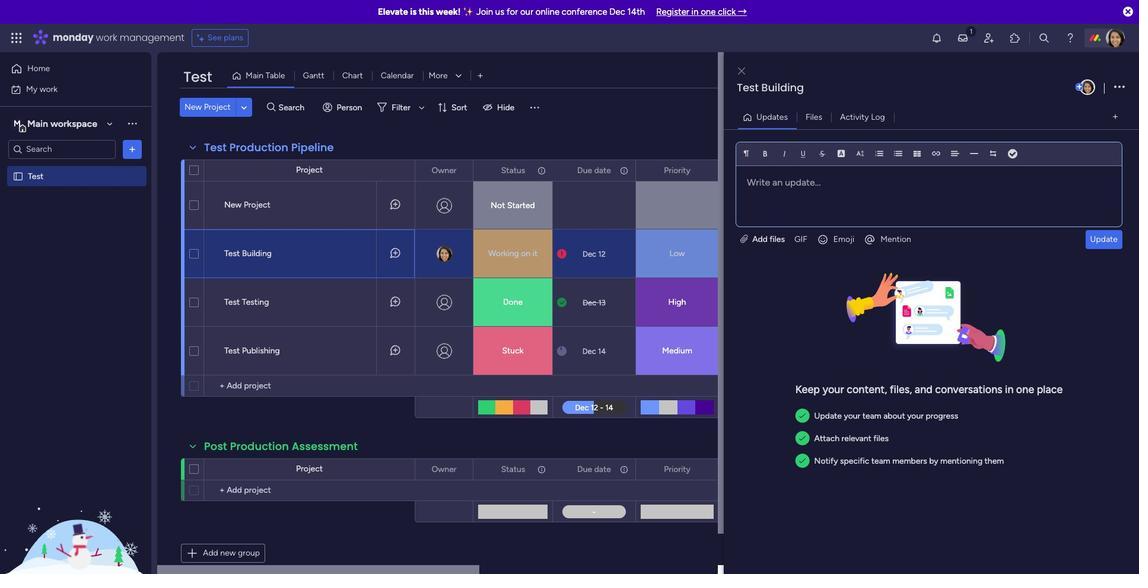 Task type: locate. For each thing, give the bounding box(es) containing it.
join
[[476, 7, 493, 17]]

2 due date from the top
[[577, 464, 611, 474]]

add
[[753, 234, 768, 244], [203, 548, 218, 558]]

status for test production pipeline
[[501, 165, 525, 175]]

main left table
[[246, 71, 264, 81]]

see plans button
[[192, 29, 249, 47]]

add view image
[[478, 72, 483, 80]]

main inside "button"
[[246, 71, 264, 81]]

relevant
[[842, 434, 872, 444]]

work inside button
[[40, 84, 58, 94]]

Test Building field
[[734, 80, 1074, 96]]

1 horizontal spatial one
[[1016, 383, 1035, 396]]

production for test
[[229, 140, 288, 155]]

text color image
[[837, 149, 846, 158]]

notify
[[815, 457, 838, 467]]

status
[[501, 165, 525, 175], [501, 464, 525, 474]]

1 vertical spatial building
[[242, 249, 272, 259]]

person button
[[318, 98, 369, 117]]

0 vertical spatial production
[[229, 140, 288, 155]]

0 vertical spatial test building
[[737, 80, 804, 95]]

0 vertical spatial owner
[[432, 165, 457, 175]]

files button
[[797, 108, 831, 127]]

0 vertical spatial new project
[[185, 102, 231, 112]]

0 vertical spatial options image
[[1114, 79, 1125, 95]]

started
[[507, 201, 535, 211]]

updates button
[[738, 108, 797, 127]]

italic image
[[780, 149, 789, 158]]

building up 'updates'
[[762, 80, 804, 95]]

main for main workspace
[[27, 118, 48, 129]]

your up attach relevant files
[[844, 411, 861, 421]]

1 vertical spatial new
[[224, 200, 242, 210]]

0 horizontal spatial update
[[815, 411, 842, 421]]

column information image
[[537, 166, 547, 175]]

test testing
[[224, 297, 269, 307]]

0 horizontal spatial test building
[[224, 249, 272, 259]]

dec left 12
[[583, 250, 596, 258]]

1 owner field from the top
[[429, 164, 460, 177]]

attach
[[815, 434, 840, 444]]

0 vertical spatial main
[[246, 71, 264, 81]]

production inside "field"
[[229, 140, 288, 155]]

1 vertical spatial due
[[577, 464, 592, 474]]

online
[[536, 7, 560, 17]]

2 owner from the top
[[432, 464, 457, 474]]

project inside new project button
[[204, 102, 231, 112]]

calendar
[[381, 71, 414, 81]]

Due date field
[[575, 164, 614, 177], [575, 463, 614, 476]]

project
[[204, 102, 231, 112], [296, 165, 323, 175], [244, 200, 271, 210], [296, 464, 323, 474]]

2 status from the top
[[501, 464, 525, 474]]

pipeline
[[291, 140, 334, 155]]

work for monday
[[96, 31, 117, 45]]

due
[[577, 165, 592, 175], [577, 464, 592, 474]]

&bull; bullets image
[[894, 149, 903, 158]]

add right dapulse attachment icon
[[753, 234, 768, 244]]

1 vertical spatial owner field
[[429, 463, 460, 476]]

1 horizontal spatial main
[[246, 71, 264, 81]]

inbox image
[[957, 32, 969, 44]]

1 vertical spatial status field
[[498, 463, 528, 476]]

2 date from the top
[[594, 464, 611, 474]]

add for add new group
[[203, 548, 218, 558]]

0 vertical spatial add
[[753, 234, 768, 244]]

0 vertical spatial priority
[[664, 165, 691, 175]]

1 horizontal spatial in
[[1005, 383, 1014, 396]]

0 vertical spatial priority field
[[661, 164, 694, 177]]

1 vertical spatial production
[[230, 439, 289, 454]]

1 vertical spatial priority field
[[661, 463, 694, 476]]

progress
[[926, 411, 959, 421]]

conference
[[562, 7, 607, 17]]

0 horizontal spatial building
[[242, 249, 272, 259]]

1 vertical spatial test building
[[224, 249, 272, 259]]

one left place in the bottom of the page
[[1016, 383, 1035, 396]]

1 horizontal spatial building
[[762, 80, 804, 95]]

1 horizontal spatial add
[[753, 234, 768, 244]]

see plans
[[208, 33, 243, 43]]

work right monday
[[96, 31, 117, 45]]

building up testing
[[242, 249, 272, 259]]

update for update your team about your progress
[[815, 411, 842, 421]]

1 vertical spatial add
[[203, 548, 218, 558]]

keep your content, files, and conversations in one place
[[796, 383, 1063, 396]]

test up new project button
[[183, 67, 212, 87]]

group
[[238, 548, 260, 558]]

team
[[863, 411, 882, 421], [872, 457, 891, 467]]

2 priority from the top
[[664, 464, 691, 474]]

project left 'angle down' icon
[[204, 102, 231, 112]]

v2 search image
[[267, 101, 276, 114]]

project down assessment
[[296, 464, 323, 474]]

1 date from the top
[[594, 165, 611, 175]]

0 vertical spatial due
[[577, 165, 592, 175]]

date
[[594, 165, 611, 175], [594, 464, 611, 474]]

main inside workspace selection element
[[27, 118, 48, 129]]

main right workspace image
[[27, 118, 48, 129]]

format image
[[742, 149, 751, 158]]

1 horizontal spatial options image
[[1114, 79, 1125, 95]]

0 horizontal spatial options image
[[619, 460, 627, 480]]

your
[[823, 383, 844, 396], [844, 411, 861, 421], [907, 411, 924, 421]]

1 vertical spatial due date
[[577, 464, 611, 474]]

0 vertical spatial team
[[863, 411, 882, 421]]

rtl ltr image
[[989, 149, 998, 158]]

update inside button
[[1090, 234, 1118, 244]]

0 vertical spatial status
[[501, 165, 525, 175]]

test publishing
[[224, 346, 280, 356]]

james peterson image
[[1106, 28, 1125, 47], [1080, 80, 1095, 95]]

line image
[[970, 149, 979, 158]]

monday work management
[[53, 31, 184, 45]]

1 horizontal spatial james peterson image
[[1106, 28, 1125, 47]]

status field for assessment
[[498, 463, 528, 476]]

due date
[[577, 165, 611, 175], [577, 464, 611, 474]]

→
[[738, 7, 747, 17]]

options image
[[126, 143, 138, 155], [456, 161, 465, 181], [536, 161, 545, 181], [619, 161, 627, 181], [456, 460, 465, 480], [536, 460, 545, 480], [702, 460, 710, 480]]

1 due from the top
[[577, 165, 592, 175]]

production
[[229, 140, 288, 155], [230, 439, 289, 454]]

0 vertical spatial due date
[[577, 165, 611, 175]]

working on it
[[488, 249, 538, 259]]

1 status field from the top
[[498, 164, 528, 177]]

production right 'post'
[[230, 439, 289, 454]]

workspace options image
[[126, 118, 138, 130]]

elevate
[[378, 7, 408, 17]]

files,
[[890, 383, 912, 396]]

1 vertical spatial james peterson image
[[1080, 80, 1095, 95]]

+ Add project text field
[[210, 484, 306, 498]]

1 vertical spatial priority
[[664, 464, 691, 474]]

0 vertical spatial new
[[185, 102, 202, 112]]

0 vertical spatial update
[[1090, 234, 1118, 244]]

dapulse attachment image
[[741, 234, 748, 244]]

priority for 1st priority field from the top of the page
[[664, 165, 691, 175]]

0 vertical spatial one
[[701, 7, 716, 17]]

test down new project button
[[204, 140, 227, 155]]

dec left 14th
[[610, 7, 625, 17]]

team left about
[[863, 411, 882, 421]]

1 priority from the top
[[664, 165, 691, 175]]

production inside field
[[230, 439, 289, 454]]

assessment
[[292, 439, 358, 454]]

and
[[915, 383, 933, 396]]

see
[[208, 33, 222, 43]]

test building up the 'test testing'
[[224, 249, 272, 259]]

table
[[266, 71, 285, 81]]

one
[[701, 7, 716, 17], [1016, 383, 1035, 396]]

0 horizontal spatial main
[[27, 118, 48, 129]]

0 vertical spatial james peterson image
[[1106, 28, 1125, 47]]

main table
[[246, 71, 285, 81]]

add left new
[[203, 548, 218, 558]]

Search field
[[276, 99, 311, 116]]

Status field
[[498, 164, 528, 177], [498, 463, 528, 476]]

options image
[[1114, 79, 1125, 95], [619, 460, 627, 480]]

1 vertical spatial status
[[501, 464, 525, 474]]

due date for 1st due date 'field' from the top of the page
[[577, 165, 611, 175]]

1 vertical spatial update
[[815, 411, 842, 421]]

1 vertical spatial date
[[594, 464, 611, 474]]

underline image
[[799, 149, 808, 158]]

gif
[[795, 234, 808, 244]]

0 vertical spatial owner field
[[429, 164, 460, 177]]

dec left 13
[[583, 298, 597, 307]]

column information image for 1st due date 'field' from the top of the page
[[620, 166, 629, 175]]

1 vertical spatial owner
[[432, 464, 457, 474]]

2 due from the top
[[577, 464, 592, 474]]

my work button
[[7, 80, 128, 99]]

not started
[[491, 201, 535, 211]]

conversations
[[935, 383, 1003, 396]]

due for 2nd due date 'field' from the top
[[577, 464, 592, 474]]

option
[[0, 166, 151, 168]]

work right my at the left top of page
[[40, 84, 58, 94]]

Search in workspace field
[[25, 142, 99, 156]]

team right specific
[[872, 457, 891, 467]]

production down v2 search icon
[[229, 140, 288, 155]]

0 horizontal spatial files
[[770, 234, 785, 244]]

one left click
[[701, 7, 716, 17]]

mentioning
[[941, 457, 983, 467]]

test left testing
[[224, 297, 240, 307]]

in left place in the bottom of the page
[[1005, 383, 1014, 396]]

arrow down image
[[415, 100, 429, 115]]

public board image
[[12, 171, 24, 182]]

1 horizontal spatial update
[[1090, 234, 1118, 244]]

new
[[185, 102, 202, 112], [224, 200, 242, 210]]

test down close "image"
[[737, 80, 759, 95]]

angle down image
[[241, 103, 247, 112]]

stuck
[[502, 346, 524, 356]]

attach relevant files
[[815, 434, 889, 444]]

1 vertical spatial main
[[27, 118, 48, 129]]

test building up 'updates'
[[737, 80, 804, 95]]

0 horizontal spatial in
[[692, 7, 699, 17]]

chart
[[342, 71, 363, 81]]

new project inside button
[[185, 102, 231, 112]]

1 vertical spatial team
[[872, 457, 891, 467]]

1 horizontal spatial files
[[874, 434, 889, 444]]

apps image
[[1009, 32, 1021, 44]]

your right keep
[[823, 383, 844, 396]]

0 vertical spatial status field
[[498, 164, 528, 177]]

0 vertical spatial building
[[762, 80, 804, 95]]

2 status field from the top
[[498, 463, 528, 476]]

priority
[[664, 165, 691, 175], [664, 464, 691, 474]]

1 due date from the top
[[577, 165, 611, 175]]

update
[[1090, 234, 1118, 244], [815, 411, 842, 421]]

production for post
[[230, 439, 289, 454]]

test production pipeline
[[204, 140, 334, 155]]

1 vertical spatial due date field
[[575, 463, 614, 476]]

1 horizontal spatial work
[[96, 31, 117, 45]]

help image
[[1065, 32, 1076, 44]]

test right the public board icon
[[28, 171, 44, 181]]

1 due date field from the top
[[575, 164, 614, 177]]

is
[[410, 7, 417, 17]]

filter
[[392, 102, 411, 112]]

add inside button
[[203, 548, 218, 558]]

medium
[[662, 346, 692, 356]]

by
[[929, 457, 939, 467]]

dec left 14
[[583, 347, 596, 356]]

register
[[656, 7, 690, 17]]

1 vertical spatial in
[[1005, 383, 1014, 396]]

1 status from the top
[[501, 165, 525, 175]]

lottie animation image
[[0, 455, 151, 574]]

search everything image
[[1038, 32, 1050, 44]]

0 vertical spatial in
[[692, 7, 699, 17]]

0 horizontal spatial work
[[40, 84, 58, 94]]

0 vertical spatial date
[[594, 165, 611, 175]]

your right about
[[907, 411, 924, 421]]

in
[[692, 7, 699, 17], [1005, 383, 1014, 396]]

0 horizontal spatial new
[[185, 102, 202, 112]]

new project
[[185, 102, 231, 112], [224, 200, 271, 210]]

Priority field
[[661, 164, 694, 177], [661, 463, 694, 476]]

team for members
[[872, 457, 891, 467]]

status for post production assessment
[[501, 464, 525, 474]]

Owner field
[[429, 164, 460, 177], [429, 463, 460, 476]]

add view image
[[1113, 113, 1118, 122]]

0 horizontal spatial one
[[701, 7, 716, 17]]

update for update
[[1090, 234, 1118, 244]]

0 vertical spatial due date field
[[575, 164, 614, 177]]

1 horizontal spatial test building
[[737, 80, 804, 95]]

new
[[220, 548, 236, 558]]

sort button
[[433, 98, 475, 117]]

workspace image
[[11, 117, 23, 130]]

size image
[[856, 149, 865, 158]]

0 vertical spatial work
[[96, 31, 117, 45]]

v2 done deadline image
[[557, 297, 567, 308]]

files down update your team about your progress
[[874, 434, 889, 444]]

2 priority field from the top
[[661, 463, 694, 476]]

building
[[762, 80, 804, 95], [242, 249, 272, 259]]

main
[[246, 71, 264, 81], [27, 118, 48, 129]]

files left gif
[[770, 234, 785, 244]]

working
[[488, 249, 519, 259]]

in right register
[[692, 7, 699, 17]]

1 vertical spatial work
[[40, 84, 58, 94]]

workspace selection element
[[11, 117, 99, 132]]

0 horizontal spatial add
[[203, 548, 218, 558]]

column information image
[[620, 166, 629, 175], [537, 465, 547, 474], [620, 465, 629, 474]]

test building
[[737, 80, 804, 95], [224, 249, 272, 259]]

0 horizontal spatial james peterson image
[[1080, 80, 1095, 95]]



Task type: vqa. For each thing, say whether or not it's contained in the screenshot.
'13'
yes



Task type: describe. For each thing, give the bounding box(es) containing it.
my work
[[26, 84, 58, 94]]

0 vertical spatial files
[[770, 234, 785, 244]]

+ Add project text field
[[210, 379, 306, 393]]

done
[[503, 297, 523, 307]]

dec 13
[[583, 298, 606, 307]]

new project button
[[180, 98, 236, 117]]

sort
[[452, 102, 467, 112]]

2 due date field from the top
[[575, 463, 614, 476]]

specific
[[840, 457, 870, 467]]

click
[[718, 7, 736, 17]]

our
[[520, 7, 534, 17]]

this
[[419, 7, 434, 17]]

work for my
[[40, 84, 58, 94]]

lottie animation element
[[0, 455, 151, 574]]

plans
[[224, 33, 243, 43]]

1 image
[[966, 24, 977, 38]]

gif button
[[790, 230, 812, 249]]

dec 14
[[583, 347, 606, 356]]

1 vertical spatial one
[[1016, 383, 1035, 396]]

low
[[670, 249, 685, 259]]

content,
[[847, 383, 887, 396]]

dec 12
[[583, 250, 606, 258]]

1. numbers image
[[875, 149, 884, 158]]

add new group
[[203, 548, 260, 558]]

files
[[806, 112, 823, 122]]

13
[[598, 298, 606, 307]]

main workspace
[[27, 118, 97, 129]]

1 owner from the top
[[432, 165, 457, 175]]

dec for dec 12
[[583, 250, 596, 258]]

them
[[985, 457, 1004, 467]]

checklist image
[[1008, 150, 1018, 158]]

Test field
[[180, 67, 215, 87]]

1 vertical spatial new project
[[224, 200, 271, 210]]

hide
[[497, 102, 515, 112]]

elevate is this week! ✨ join us for our online conference dec 14th
[[378, 7, 645, 17]]

main table button
[[227, 66, 294, 85]]

test inside test production pipeline "field"
[[204, 140, 227, 155]]

post production assessment
[[204, 439, 358, 454]]

team for about
[[863, 411, 882, 421]]

building inside field
[[762, 80, 804, 95]]

updates
[[757, 112, 788, 122]]

register in one click → link
[[656, 7, 747, 17]]

notifications image
[[931, 32, 943, 44]]

my
[[26, 84, 38, 94]]

dapulse addbtn image
[[1076, 83, 1084, 91]]

management
[[120, 31, 184, 45]]

gantt
[[303, 71, 324, 81]]

close image
[[738, 67, 745, 76]]

table image
[[913, 149, 922, 158]]

1 horizontal spatial new
[[224, 200, 242, 210]]

date for 2nd due date 'field' from the top
[[594, 464, 611, 474]]

✨
[[463, 7, 474, 17]]

log
[[871, 112, 885, 122]]

strikethrough image
[[818, 149, 827, 158]]

1 vertical spatial files
[[874, 434, 889, 444]]

14th
[[628, 7, 645, 17]]

mention button
[[859, 230, 916, 249]]

dec for dec 14
[[583, 347, 596, 356]]

your for content,
[[823, 383, 844, 396]]

link image
[[932, 149, 941, 158]]

test building inside field
[[737, 80, 804, 95]]

calendar button
[[372, 66, 423, 85]]

Post Production Assessment field
[[201, 439, 361, 455]]

project down test production pipeline "field"
[[244, 200, 271, 210]]

test up the 'test testing'
[[224, 249, 240, 259]]

keep
[[796, 383, 820, 396]]

update your team about your progress
[[815, 411, 959, 421]]

1 priority field from the top
[[661, 164, 694, 177]]

gantt button
[[294, 66, 333, 85]]

test inside test field
[[183, 67, 212, 87]]

on
[[521, 249, 531, 259]]

v2 overdue deadline image
[[557, 248, 567, 260]]

us
[[495, 7, 505, 17]]

bold image
[[761, 149, 770, 158]]

hide button
[[478, 98, 522, 117]]

emoji button
[[812, 230, 859, 249]]

about
[[884, 411, 905, 421]]

due date for 2nd due date 'field' from the top
[[577, 464, 611, 474]]

emoji
[[834, 234, 855, 244]]

new inside button
[[185, 102, 202, 112]]

workspace
[[50, 118, 97, 129]]

invite members image
[[983, 32, 995, 44]]

testing
[[242, 297, 269, 307]]

Test Production Pipeline field
[[201, 140, 337, 155]]

test inside list box
[[28, 171, 44, 181]]

date for 1st due date 'field' from the top of the page
[[594, 165, 611, 175]]

members
[[893, 457, 927, 467]]

12
[[598, 250, 606, 258]]

notify specific team members by mentioning them
[[815, 457, 1004, 467]]

test left publishing
[[224, 346, 240, 356]]

m
[[14, 118, 21, 128]]

project down pipeline
[[296, 165, 323, 175]]

add for add files
[[753, 234, 768, 244]]

more button
[[423, 66, 470, 85]]

status field for pipeline
[[498, 164, 528, 177]]

1 vertical spatial options image
[[619, 460, 627, 480]]

chart button
[[333, 66, 372, 85]]

main for main table
[[246, 71, 264, 81]]

for
[[507, 7, 518, 17]]

not
[[491, 201, 505, 211]]

test list box
[[0, 164, 151, 347]]

select product image
[[11, 32, 23, 44]]

activity log button
[[831, 108, 894, 127]]

more
[[429, 71, 448, 81]]

menu image
[[529, 101, 541, 113]]

2 owner field from the top
[[429, 463, 460, 476]]

align image
[[951, 149, 960, 158]]

add files
[[750, 234, 785, 244]]

mention
[[881, 234, 911, 244]]

filter button
[[373, 98, 429, 117]]

monday
[[53, 31, 94, 45]]

due for 1st due date 'field' from the top of the page
[[577, 165, 592, 175]]

priority for first priority field from the bottom
[[664, 464, 691, 474]]

register in one click →
[[656, 7, 747, 17]]

dec for dec 13
[[583, 298, 597, 307]]

week!
[[436, 7, 461, 17]]

home
[[27, 63, 50, 74]]

update button
[[1086, 230, 1123, 249]]

publishing
[[242, 346, 280, 356]]

place
[[1037, 383, 1063, 396]]

high
[[669, 297, 686, 307]]

column information image for 2nd due date 'field' from the top
[[620, 465, 629, 474]]

your for team
[[844, 411, 861, 421]]

post
[[204, 439, 227, 454]]

test inside test building field
[[737, 80, 759, 95]]

14
[[598, 347, 606, 356]]



